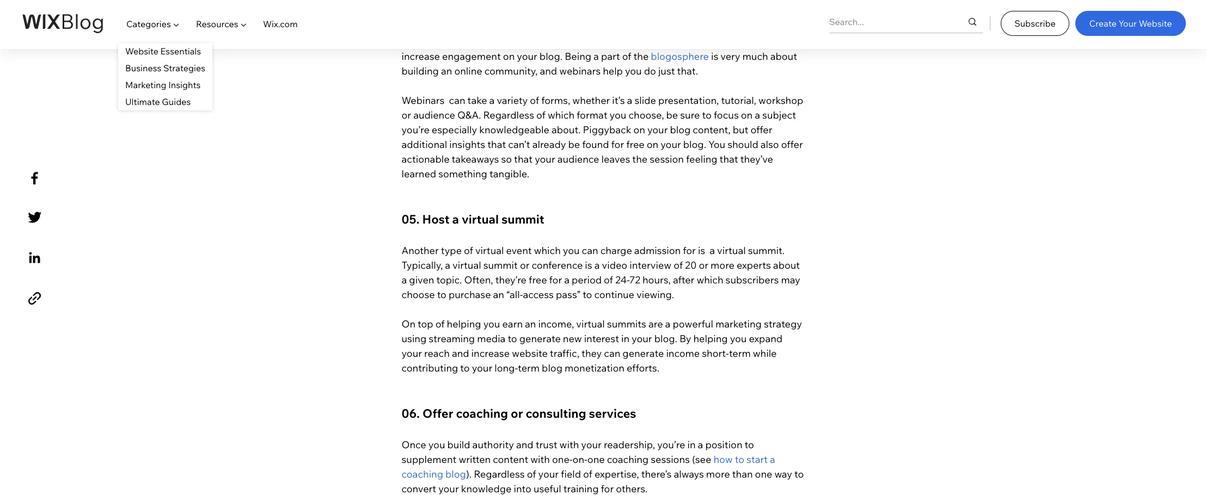 Task type: describe. For each thing, give the bounding box(es) containing it.
slide
[[635, 94, 656, 107]]

a right host
[[453, 212, 459, 227]]

trust
[[536, 439, 558, 451]]

of left forms,
[[530, 94, 539, 107]]

for inside you can further use your knowledge to create a webinar and charge people to attend. not only is a webinar a powerful tool for sharing your insights and teaching participants new skills, but it also helps you build deeper relationships with your audience and increase engagement on your blog. being a part of the
[[568, 20, 581, 33]]

authority
[[473, 439, 514, 451]]

and up relationships
[[656, 6, 674, 18]]

your up the useful
[[539, 468, 559, 481]]

create your website link
[[1076, 11, 1187, 36]]

on down choose,
[[634, 123, 646, 136]]

to down the topic.
[[437, 289, 447, 301]]

online
[[455, 65, 483, 77]]

a up sharing
[[610, 6, 615, 18]]

create
[[1090, 18, 1117, 29]]

you inside you can further use your knowledge to create a webinar and charge people to attend. not only is a webinar a powerful tool for sharing your insights and teaching participants new skills, but it also helps you build deeper relationships with your audience and increase engagement on your blog. being a part of the
[[524, 35, 540, 48]]

increase inside you can further use your knowledge to create a webinar and charge people to attend. not only is a webinar a powerful tool for sharing your insights and teaching participants new skills, but it also helps you build deeper relationships with your audience and increase engagement on your blog. being a part of the
[[402, 50, 440, 62]]

of inside on top of helping you earn an income, virtual summits are a powerful marketing strategy using streaming media to generate new interest in your blog. by helping you expand your reach and increase website traffic, they can generate income short-term while contributing to your long-term blog monetization efforts.
[[436, 318, 445, 330]]

1 vertical spatial generate
[[623, 347, 664, 360]]

blog. inside on top of helping you earn an income, virtual summits are a powerful marketing strategy using streaming media to generate new interest in your blog. by helping you expand your reach and increase website traffic, they can generate income short-term while contributing to your long-term blog monetization efforts.
[[655, 333, 678, 345]]

website inside website essentials link
[[125, 46, 159, 57]]

how
[[714, 454, 733, 466]]

building
[[402, 65, 439, 77]]

to down earn
[[508, 333, 517, 345]]

more inside another type of virtual event which you can charge admission for is  a virtual summit. typically, a virtual summit or conference is a video interview of 20 or more experts about a given topic. often, they're free for a period of 24-72 hours, after which subscribers may choose to purchase an "all-access pass" to continue viewing.
[[711, 259, 735, 272]]

training
[[564, 483, 599, 496]]

for down the conference at the bottom
[[550, 274, 562, 286]]

blog inside on top of helping you earn an income, virtual summits are a powerful marketing strategy using streaming media to generate new interest in your blog. by helping you expand your reach and increase website traffic, they can generate income short-term while contributing to your long-term blog monetization efforts.
[[542, 362, 563, 375]]

event
[[506, 244, 532, 257]]

your up session
[[661, 138, 681, 151]]

using
[[402, 333, 427, 345]]

into
[[514, 483, 532, 496]]

engagement
[[442, 50, 501, 62]]

a inside the once you build authority and trust with your readership, you're in a position to supplement written content with one-on-one coaching sessions (see
[[698, 439, 704, 451]]

1 horizontal spatial that
[[514, 153, 533, 165]]

0 vertical spatial generate
[[520, 333, 561, 345]]

marketing insights link
[[118, 77, 213, 94]]

a left the video
[[595, 259, 600, 272]]

for up 20
[[683, 244, 696, 257]]

and up much
[[752, 35, 769, 48]]

video
[[602, 259, 628, 272]]

1 vertical spatial which
[[534, 244, 561, 257]]

summit inside another type of virtual event which you can charge admission for is  a virtual summit. typically, a virtual summit or conference is a video interview of 20 or more experts about a given topic. often, they're free for a period of 24-72 hours, after which subscribers may choose to purchase an "all-access pass" to continue viewing.
[[484, 259, 518, 272]]

access
[[523, 289, 554, 301]]

focus
[[714, 109, 739, 121]]

build inside you can further use your knowledge to create a webinar and charge people to attend. not only is a webinar a powerful tool for sharing your insights and teaching participants new skills, but it also helps you build deeper relationships with your audience and increase engagement on your blog. being a part of the
[[543, 35, 566, 48]]

another
[[402, 244, 439, 257]]

"all-
[[507, 289, 523, 301]]

use
[[473, 6, 490, 18]]

more inside ). regardless of your field of expertise, there's always more than one way to convert your knowledge into useful training for others.
[[707, 468, 730, 481]]

your
[[1119, 18, 1138, 29]]

subscribe
[[1015, 18, 1056, 29]]

Search... search field
[[830, 11, 946, 33]]

way
[[775, 468, 793, 481]]

charge inside you can further use your knowledge to create a webinar and charge people to attend. not only is a webinar a powerful tool for sharing your insights and teaching participants new skills, but it also helps you build deeper relationships with your audience and increase engagement on your blog. being a part of the
[[676, 6, 707, 18]]

about inside the is very much about building an online community, and webinars help you do just that.
[[771, 50, 798, 62]]

is right admission
[[698, 244, 706, 257]]

additional
[[402, 138, 447, 151]]

1 horizontal spatial coaching
[[456, 406, 508, 421]]

the inside you can further use your knowledge to create a webinar and charge people to attend. not only is a webinar a powerful tool for sharing your insights and teaching participants new skills, but it also helps you build deeper relationships with your audience and increase engagement on your blog. being a part of the
[[634, 50, 649, 62]]

something
[[439, 168, 488, 180]]

media
[[477, 333, 506, 345]]

but inside you can further use your knowledge to create a webinar and charge people to attend. not only is a webinar a powerful tool for sharing your insights and teaching participants new skills, but it also helps you build deeper relationships with your audience and increase engagement on your blog. being a part of the
[[450, 35, 465, 48]]

2 horizontal spatial that
[[720, 153, 739, 165]]

further
[[439, 6, 471, 18]]

content,
[[693, 123, 731, 136]]

a up the topic.
[[445, 259, 451, 272]]

a right it's
[[627, 94, 633, 107]]

virtual up type
[[462, 212, 499, 227]]

an inside the is very much about building an online community, and webinars help you do just that.
[[441, 65, 452, 77]]

summits
[[607, 318, 647, 330]]

a inside on top of helping you earn an income, virtual summits are a powerful marketing strategy using streaming media to generate new interest in your blog. by helping you expand your reach and increase website traffic, they can generate income short-term while contributing to your long-term blog monetization efforts.
[[666, 318, 671, 330]]

0 vertical spatial be
[[667, 109, 678, 121]]

or down event
[[520, 259, 530, 272]]

1 horizontal spatial helping
[[694, 333, 728, 345]]

for inside webinars  can take a variety of forms, whether it's a slide presentation, tutorial, workshop or audience q&a. regardless of which format you choose, be sure to focus on a subject you're especially knowledgeable about. piggyback on your blog content, but offer additional insights that can't already be found for free on your blog. you should also offer actionable takeaways so that your audience leaves the session feeling that they've learned something tangible.
[[612, 138, 624, 151]]

consulting
[[526, 406, 586, 421]]

your up blogosphere
[[685, 35, 706, 48]]

0 horizontal spatial term
[[518, 362, 540, 375]]

build inside the once you build authority and trust with your readership, you're in a position to supplement written content with one-on-one coaching sessions (see
[[448, 439, 471, 451]]

or left 'consulting'
[[511, 406, 523, 421]]

on
[[402, 318, 416, 330]]

you can further use your knowledge to create a webinar and charge people to attend. not only is a webinar a powerful tool for sharing your insights and teaching participants new skills, but it also helps you build deeper relationships with your audience and increase engagement on your blog. being a part of the
[[402, 6, 799, 62]]

a right take
[[490, 94, 495, 107]]

0 vertical spatial helping
[[447, 318, 481, 330]]

relationships
[[603, 35, 662, 48]]

to down streaming
[[461, 362, 470, 375]]

to inside how to start a coaching blog
[[735, 454, 745, 466]]

you inside another type of virtual event which you can charge admission for is  a virtual summit. typically, a virtual summit or conference is a video interview of 20 or more experts about a given topic. often, they're free for a period of 24-72 hours, after which subscribers may choose to purchase an "all-access pass" to continue viewing.
[[563, 244, 580, 257]]

blog. inside webinars  can take a variety of forms, whether it's a slide presentation, tutorial, workshop or audience q&a. regardless of which format you choose, be sure to focus on a subject you're especially knowledgeable about. piggyback on your blog content, but offer additional insights that can't already be found for free on your blog. you should also offer actionable takeaways so that your audience leaves the session feeling that they've learned something tangible.
[[684, 138, 707, 151]]

to left "create"
[[567, 6, 577, 18]]

position
[[706, 439, 743, 451]]

2 vertical spatial with
[[531, 454, 550, 466]]

one inside ). regardless of your field of expertise, there's always more than one way to convert your knowledge into useful training for others.
[[755, 468, 773, 481]]

blogosphere
[[651, 50, 709, 62]]

help
[[603, 65, 623, 77]]

your down "are"
[[632, 333, 652, 345]]

knowledge inside ). regardless of your field of expertise, there's always more than one way to convert your knowledge into useful training for others.
[[461, 483, 512, 496]]

tutorial,
[[722, 94, 757, 107]]

free inside another type of virtual event which you can charge admission for is  a virtual summit. typically, a virtual summit or conference is a video interview of 20 or more experts about a given topic. often, they're free for a period of 24-72 hours, after which subscribers may choose to purchase an "all-access pass" to continue viewing.
[[529, 274, 547, 286]]

your up relationships
[[620, 20, 640, 33]]

a down the further at the top
[[452, 20, 457, 33]]

workshop
[[759, 94, 804, 107]]

powerful inside on top of helping you earn an income, virtual summits are a powerful marketing strategy using streaming media to generate new interest in your blog. by helping you expand your reach and increase website traffic, they can generate income short-term while contributing to your long-term blog monetization efforts.
[[673, 318, 714, 330]]

blog inside how to start a coaching blog
[[446, 468, 466, 481]]

is very much about building an online community, and webinars help you do just that.
[[402, 50, 800, 77]]

audience inside you can further use your knowledge to create a webinar and charge people to attend. not only is a webinar a powerful tool for sharing your insights and teaching participants new skills, but it also helps you build deeper relationships with your audience and increase engagement on your blog. being a part of the
[[708, 35, 750, 48]]

feeling
[[686, 153, 718, 165]]

for inside ). regardless of your field of expertise, there's always more than one way to convert your knowledge into useful training for others.
[[601, 483, 614, 496]]

2 vertical spatial which
[[697, 274, 724, 286]]

others.
[[616, 483, 648, 496]]

very
[[721, 50, 741, 62]]

a left subject
[[755, 109, 761, 121]]

part
[[601, 50, 620, 62]]

but inside webinars  can take a variety of forms, whether it's a slide presentation, tutorial, workshop or audience q&a. regardless of which format you choose, be sure to focus on a subject you're especially knowledgeable about. piggyback on your blog content, but offer additional insights that can't already be found for free on your blog. you should also offer actionable takeaways so that your audience leaves the session feeling that they've learned something tangible.
[[733, 123, 749, 136]]

continue
[[595, 289, 635, 301]]

ultimate guides link
[[118, 94, 213, 111]]

categories ▼
[[126, 19, 180, 29]]

q&a.
[[458, 109, 481, 121]]

to inside the once you build authority and trust with your readership, you're in a position to supplement written content with one-on-one coaching sessions (see
[[745, 439, 755, 451]]

coaching inside how to start a coaching blog
[[402, 468, 443, 481]]

your right use
[[492, 6, 512, 18]]

an inside another type of virtual event which you can charge admission for is  a virtual summit. typically, a virtual summit or conference is a video interview of 20 or more experts about a given topic. often, they're free for a period of 24-72 hours, after which subscribers may choose to purchase an "all-access pass" to continue viewing.
[[493, 289, 504, 301]]

summit.
[[748, 244, 785, 257]]

0 horizontal spatial webinar
[[459, 20, 496, 33]]

type
[[441, 244, 462, 257]]

piggyback
[[583, 123, 632, 136]]

of left 24-
[[604, 274, 613, 286]]

so
[[501, 153, 512, 165]]

you inside the is very much about building an online community, and webinars help you do just that.
[[625, 65, 642, 77]]

wix.com
[[263, 19, 298, 29]]

of up into
[[527, 468, 536, 481]]

24-
[[616, 274, 630, 286]]

virtual left event
[[476, 244, 504, 257]]

income,
[[539, 318, 574, 330]]

subscribers
[[726, 274, 779, 286]]

efforts.
[[627, 362, 660, 375]]

a left summit.
[[710, 244, 715, 257]]

is up the period
[[585, 259, 593, 272]]

pass"
[[556, 289, 581, 301]]

1 vertical spatial be
[[569, 138, 580, 151]]

blog. inside you can further use your knowledge to create a webinar and charge people to attend. not only is a webinar a powerful tool for sharing your insights and teaching participants new skills, but it also helps you build deeper relationships with your audience and increase engagement on your blog. being a part of the
[[540, 50, 563, 62]]

and inside the is very much about building an online community, and webinars help you do just that.
[[540, 65, 557, 77]]

virtual up "experts" on the right bottom of the page
[[718, 244, 746, 257]]

you inside you can further use your knowledge to create a webinar and charge people to attend. not only is a webinar a powerful tool for sharing your insights and teaching participants new skills, but it also helps you build deeper relationships with your audience and increase engagement on your blog. being a part of the
[[402, 6, 419, 18]]

of right type
[[464, 244, 473, 257]]

with inside you can further use your knowledge to create a webinar and charge people to attend. not only is a webinar a powerful tool for sharing your insights and teaching participants new skills, but it also helps you build deeper relationships with your audience and increase engagement on your blog. being a part of the
[[664, 35, 683, 48]]

a up helps
[[498, 20, 504, 33]]

webinars
[[402, 94, 445, 107]]

0 horizontal spatial offer
[[751, 123, 773, 136]]

guides
[[162, 96, 191, 107]]

knowledgeable
[[480, 123, 550, 136]]

to right people
[[744, 6, 753, 18]]

your down choose,
[[648, 123, 668, 136]]

your left long-
[[472, 362, 493, 375]]

short-
[[702, 347, 729, 360]]

tangible.
[[490, 168, 530, 180]]

choose
[[402, 289, 435, 301]]

how to start a coaching blog link
[[402, 454, 778, 481]]

0 vertical spatial term
[[729, 347, 751, 360]]

increase inside on top of helping you earn an income, virtual summits are a powerful marketing strategy using streaming media to generate new interest in your blog. by helping you expand your reach and increase website traffic, they can generate income short-term while contributing to your long-term blog monetization efforts.
[[472, 347, 510, 360]]

0 vertical spatial summit
[[502, 212, 545, 227]]

of left 20
[[674, 259, 683, 272]]

can inside webinars  can take a variety of forms, whether it's a slide presentation, tutorial, workshop or audience q&a. regardless of which format you choose, be sure to focus on a subject you're especially knowledgeable about. piggyback on your blog content, but offer additional insights that can't already be found for free on your blog. you should also offer actionable takeaways so that your audience leaves the session feeling that they've learned something tangible.
[[449, 94, 466, 107]]

offer
[[423, 406, 454, 421]]

powerful inside you can further use your knowledge to create a webinar and charge people to attend. not only is a webinar a powerful tool for sharing your insights and teaching participants new skills, but it also helps you build deeper relationships with your audience and increase engagement on your blog. being a part of the
[[506, 20, 546, 33]]

found
[[583, 138, 609, 151]]

than
[[733, 468, 753, 481]]

your down using
[[402, 347, 422, 360]]

subject
[[763, 109, 797, 121]]

you inside webinars  can take a variety of forms, whether it's a slide presentation, tutorial, workshop or audience q&a. regardless of which format you choose, be sure to focus on a subject you're especially knowledgeable about. piggyback on your blog content, but offer additional insights that can't already be found for free on your blog. you should also offer actionable takeaways so that your audience leaves the session feeling that they've learned something tangible.
[[610, 109, 627, 121]]

you up media
[[484, 318, 500, 330]]

of up training
[[584, 468, 593, 481]]

attend.
[[755, 6, 788, 18]]

about.
[[552, 123, 581, 136]]

helps
[[497, 35, 521, 48]]

wix.com link
[[255, 9, 306, 39]]

ultimate guides
[[125, 96, 191, 107]]

variety
[[497, 94, 528, 107]]

your inside the once you build authority and trust with your readership, you're in a position to supplement written content with one-on-one coaching sessions (see
[[582, 439, 602, 451]]

on down tutorial,
[[741, 109, 753, 121]]

coaching inside the once you build authority and trust with your readership, you're in a position to supplement written content with one-on-one coaching sessions (see
[[607, 454, 649, 466]]



Task type: locate. For each thing, give the bounding box(es) containing it.
term left while
[[729, 347, 751, 360]]

1 vertical spatial helping
[[694, 333, 728, 345]]

knowledge up tool
[[514, 6, 565, 18]]

1 horizontal spatial you're
[[658, 439, 686, 451]]

insights up takeaways
[[450, 138, 486, 151]]

1 vertical spatial term
[[518, 362, 540, 375]]

blog down traffic,
[[542, 362, 563, 375]]

new
[[402, 35, 421, 48], [563, 333, 582, 345]]

0 vertical spatial an
[[441, 65, 452, 77]]

can inside on top of helping you earn an income, virtual summits are a powerful marketing strategy using streaming media to generate new interest in your blog. by helping you expand your reach and increase website traffic, they can generate income short-term while contributing to your long-term blog monetization efforts.
[[604, 347, 621, 360]]

website up business
[[125, 46, 159, 57]]

0 horizontal spatial that
[[488, 138, 506, 151]]

0 horizontal spatial one
[[588, 454, 605, 466]]

you're
[[402, 123, 430, 136], [658, 439, 686, 451]]

which down 20
[[697, 274, 724, 286]]

and inside the once you build authority and trust with your readership, you're in a position to supplement written content with one-on-one coaching sessions (see
[[516, 439, 534, 451]]

0 horizontal spatial knowledge
[[461, 483, 512, 496]]

virtual up interest
[[577, 318, 605, 330]]

0 vertical spatial regardless
[[484, 109, 534, 121]]

1 horizontal spatial free
[[627, 138, 645, 151]]

also inside webinars  can take a variety of forms, whether it's a slide presentation, tutorial, workshop or audience q&a. regardless of which format you choose, be sure to focus on a subject you're especially knowledgeable about. piggyback on your blog content, but offer additional insights that can't already be found for free on your blog. you should also offer actionable takeaways so that your audience leaves the session feeling that they've learned something tangible.
[[761, 138, 779, 151]]

a up pass"
[[565, 274, 570, 286]]

free inside webinars  can take a variety of forms, whether it's a slide presentation, tutorial, workshop or audience q&a. regardless of which format you choose, be sure to focus on a subject you're especially knowledgeable about. piggyback on your blog content, but offer additional insights that can't already be found for free on your blog. you should also offer actionable takeaways so that your audience leaves the session feeling that they've learned something tangible.
[[627, 138, 645, 151]]

1 horizontal spatial with
[[560, 439, 579, 451]]

and up content
[[516, 439, 534, 451]]

charge up teaching
[[676, 6, 707, 18]]

0 vertical spatial website
[[1139, 18, 1173, 29]]

blog. down "are"
[[655, 333, 678, 345]]

to up "start"
[[745, 439, 755, 451]]

is inside the is very much about building an online community, and webinars help you do just that.
[[712, 50, 719, 62]]

is inside you can further use your knowledge to create a webinar and charge people to attend. not only is a webinar a powerful tool for sharing your insights and teaching participants new skills, but it also helps you build deeper relationships with your audience and increase engagement on your blog. being a part of the
[[442, 20, 450, 33]]

0 vertical spatial coaching
[[456, 406, 508, 421]]

your up on-
[[582, 439, 602, 451]]

insights
[[642, 20, 678, 33], [450, 138, 486, 151]]

you up not
[[402, 6, 419, 18]]

viewing.
[[637, 289, 675, 301]]

a inside how to start a coaching blog
[[770, 454, 776, 466]]

audience down webinars
[[414, 109, 455, 121]]

new up traffic,
[[563, 333, 582, 345]]

format
[[577, 109, 608, 121]]

share article on facebook image
[[25, 169, 44, 188], [25, 169, 44, 188]]

helping up streaming
[[447, 318, 481, 330]]

also
[[476, 35, 494, 48], [761, 138, 779, 151]]

0 horizontal spatial new
[[402, 35, 421, 48]]

copy link of the article image
[[25, 289, 44, 308], [25, 289, 44, 308]]

virtual inside on top of helping you earn an income, virtual summits are a powerful marketing strategy using streaming media to generate new interest in your blog. by helping you expand your reach and increase website traffic, they can generate income short-term while contributing to your long-term blog monetization efforts.
[[577, 318, 605, 330]]

insights inside you can further use your knowledge to create a webinar and charge people to attend. not only is a webinar a powerful tool for sharing your insights and teaching participants new skills, but it also helps you build deeper relationships with your audience and increase engagement on your blog. being a part of the
[[642, 20, 678, 33]]

0 vertical spatial more
[[711, 259, 735, 272]]

summit up they're
[[484, 259, 518, 272]]

2 horizontal spatial coaching
[[607, 454, 649, 466]]

supplement
[[402, 454, 457, 466]]

be
[[667, 109, 678, 121], [569, 138, 580, 151]]

1 vertical spatial powerful
[[673, 318, 714, 330]]

you're up sessions
[[658, 439, 686, 451]]

for up leaves on the top
[[612, 138, 624, 151]]

takeaways
[[452, 153, 499, 165]]

for down expertise,
[[601, 483, 614, 496]]

expertise,
[[595, 468, 639, 481]]

0 horizontal spatial powerful
[[506, 20, 546, 33]]

0 vertical spatial webinar
[[617, 6, 654, 18]]

admission
[[635, 244, 681, 257]]

on up session
[[647, 138, 659, 151]]

in up (see
[[688, 439, 696, 451]]

0 vertical spatial charge
[[676, 6, 707, 18]]

build up written
[[448, 439, 471, 451]]

already
[[533, 138, 566, 151]]

the right leaves on the top
[[633, 153, 648, 165]]

0 vertical spatial build
[[543, 35, 566, 48]]

virtual up often,
[[453, 259, 481, 272]]

knowledge
[[514, 6, 565, 18], [461, 483, 512, 496]]

0 vertical spatial powerful
[[506, 20, 546, 33]]

0 vertical spatial knowledge
[[514, 6, 565, 18]]

build down tool
[[543, 35, 566, 48]]

1 horizontal spatial build
[[543, 35, 566, 48]]

site element
[[118, 9, 321, 111]]

being
[[565, 50, 592, 62]]

1 horizontal spatial offer
[[782, 138, 803, 151]]

1 horizontal spatial webinar
[[617, 6, 654, 18]]

or down webinars
[[402, 109, 411, 121]]

on down helps
[[503, 50, 515, 62]]

is right only
[[442, 20, 450, 33]]

0 horizontal spatial blog
[[446, 468, 466, 481]]

your down already in the left of the page
[[535, 153, 556, 165]]

share article on linkedin image
[[25, 248, 44, 267], [25, 248, 44, 267]]

webinar up relationships
[[617, 6, 654, 18]]

0 vertical spatial but
[[450, 35, 465, 48]]

2 horizontal spatial blog.
[[684, 138, 707, 151]]

1 horizontal spatial knowledge
[[514, 6, 565, 18]]

coaching up convert
[[402, 468, 443, 481]]

1 horizontal spatial ▼
[[240, 19, 247, 29]]

to right way
[[795, 468, 804, 481]]

for up the deeper on the left
[[568, 20, 581, 33]]

how to start a coaching blog
[[402, 454, 778, 481]]

summit up event
[[502, 212, 545, 227]]

for
[[568, 20, 581, 33], [612, 138, 624, 151], [683, 244, 696, 257], [550, 274, 562, 286], [601, 483, 614, 496]]

to up than on the right bottom
[[735, 454, 745, 466]]

05.
[[402, 212, 420, 227]]

marketing
[[125, 80, 166, 90]]

it
[[468, 35, 474, 48]]

often,
[[464, 274, 493, 286]]

1 vertical spatial the
[[633, 153, 648, 165]]

new down not
[[402, 35, 421, 48]]

0 horizontal spatial you're
[[402, 123, 430, 136]]

1 horizontal spatial website
[[1139, 18, 1173, 29]]

sharing
[[584, 20, 617, 33]]

interest
[[584, 333, 619, 345]]

also right it
[[476, 35, 494, 48]]

you're inside the once you build authority and trust with your readership, you're in a position to supplement written content with one-on-one coaching sessions (see
[[658, 439, 686, 451]]

1 horizontal spatial but
[[733, 123, 749, 136]]

while
[[753, 347, 777, 360]]

2 vertical spatial coaching
[[402, 468, 443, 481]]

new inside on top of helping you earn an income, virtual summits are a powerful marketing strategy using streaming media to generate new interest in your blog. by helping you expand your reach and increase website traffic, they can generate income short-term while contributing to your long-term blog monetization efforts.
[[563, 333, 582, 345]]

and inside on top of helping you earn an income, virtual summits are a powerful marketing strategy using streaming media to generate new interest in your blog. by helping you expand your reach and increase website traffic, they can generate income short-term while contributing to your long-term blog monetization efforts.
[[452, 347, 469, 360]]

participants
[[742, 20, 797, 33]]

1 horizontal spatial charge
[[676, 6, 707, 18]]

0 horizontal spatial with
[[531, 454, 550, 466]]

0 vertical spatial offer
[[751, 123, 773, 136]]

to down the period
[[583, 289, 592, 301]]

1 vertical spatial insights
[[450, 138, 486, 151]]

an left the online
[[441, 65, 452, 77]]

business strategies link
[[118, 60, 213, 77]]

but
[[450, 35, 465, 48], [733, 123, 749, 136]]

and
[[656, 6, 674, 18], [680, 20, 698, 33], [752, 35, 769, 48], [540, 65, 557, 77], [452, 347, 469, 360], [516, 439, 534, 451]]

1 vertical spatial with
[[560, 439, 579, 451]]

1 horizontal spatial audience
[[558, 153, 600, 165]]

coaching
[[456, 406, 508, 421], [607, 454, 649, 466], [402, 468, 443, 481]]

06. offer coaching or consulting services
[[402, 406, 637, 421]]

in inside on top of helping you earn an income, virtual summits are a powerful marketing strategy using streaming media to generate new interest in your blog. by helping you expand your reach and increase website traffic, they can generate income short-term while contributing to your long-term blog monetization efforts.
[[622, 333, 630, 345]]

on inside you can further use your knowledge to create a webinar and charge people to attend. not only is a webinar a powerful tool for sharing your insights and teaching participants new skills, but it also helps you build deeper relationships with your audience and increase engagement on your blog. being a part of the
[[503, 50, 515, 62]]

earn
[[503, 318, 523, 330]]

0 horizontal spatial generate
[[520, 333, 561, 345]]

also up they've
[[761, 138, 779, 151]]

▼ for resources  ▼
[[240, 19, 247, 29]]

your up community,
[[517, 50, 538, 62]]

0 vertical spatial audience
[[708, 35, 750, 48]]

create
[[579, 6, 608, 18]]

1 vertical spatial you're
[[658, 439, 686, 451]]

your right convert
[[439, 483, 459, 496]]

an right earn
[[525, 318, 536, 330]]

also inside you can further use your knowledge to create a webinar and charge people to attend. not only is a webinar a powerful tool for sharing your insights and teaching participants new skills, but it also helps you build deeper relationships with your audience and increase engagement on your blog. being a part of the
[[476, 35, 494, 48]]

and up 'blogosphere' link
[[680, 20, 698, 33]]

blogosphere link
[[651, 50, 709, 62]]

you inside webinars  can take a variety of forms, whether it's a slide presentation, tutorial, workshop or audience q&a. regardless of which format you choose, be sure to focus on a subject you're especially knowledgeable about. piggyback on your blog content, but offer additional insights that can't already be found for free on your blog. you should also offer actionable takeaways so that your audience leaves the session feeling that they've learned something tangible.
[[709, 138, 726, 151]]

or inside webinars  can take a variety of forms, whether it's a slide presentation, tutorial, workshop or audience q&a. regardless of which format you choose, be sure to focus on a subject you're especially knowledgeable about. piggyback on your blog content, but offer additional insights that can't already be found for free on your blog. you should also offer actionable takeaways so that your audience leaves the session feeling that they've learned something tangible.
[[402, 109, 411, 121]]

readership,
[[604, 439, 655, 451]]

can inside another type of virtual event which you can charge admission for is  a virtual summit. typically, a virtual summit or conference is a video interview of 20 or more experts about a given topic. often, they're free for a period of 24-72 hours, after which subscribers may choose to purchase an "all-access pass" to continue viewing.
[[582, 244, 599, 257]]

1 horizontal spatial blog.
[[655, 333, 678, 345]]

one down "start"
[[755, 468, 773, 481]]

of inside you can further use your knowledge to create a webinar and charge people to attend. not only is a webinar a powerful tool for sharing your insights and teaching participants new skills, but it also helps you build deeper relationships with your audience and increase engagement on your blog. being a part of the
[[623, 50, 632, 62]]

and down streaming
[[452, 347, 469, 360]]

you down the marketing
[[730, 333, 747, 345]]

website inside create your website link
[[1139, 18, 1173, 29]]

a up (see
[[698, 439, 704, 451]]

1 horizontal spatial insights
[[642, 20, 678, 33]]

0 horizontal spatial also
[[476, 35, 494, 48]]

your
[[492, 6, 512, 18], [620, 20, 640, 33], [685, 35, 706, 48], [517, 50, 538, 62], [648, 123, 668, 136], [661, 138, 681, 151], [535, 153, 556, 165], [632, 333, 652, 345], [402, 347, 422, 360], [472, 362, 493, 375], [582, 439, 602, 451], [539, 468, 559, 481], [439, 483, 459, 496]]

share article on twitter image
[[25, 208, 44, 227], [25, 208, 44, 227]]

in inside the once you build authority and trust with your readership, you're in a position to supplement written content with one-on-one coaching sessions (see
[[688, 439, 696, 451]]

written
[[459, 454, 491, 466]]

website essentials link
[[118, 43, 213, 60]]

0 vertical spatial one
[[588, 454, 605, 466]]

audience down found
[[558, 153, 600, 165]]

0 horizontal spatial charge
[[601, 244, 632, 257]]

None search field
[[830, 11, 983, 33]]

business strategies
[[125, 63, 205, 74]]

0 horizontal spatial you
[[402, 6, 419, 18]]

0 horizontal spatial an
[[441, 65, 452, 77]]

actionable
[[402, 153, 450, 165]]

0 vertical spatial about
[[771, 50, 798, 62]]

regardless inside webinars  can take a variety of forms, whether it's a slide presentation, tutorial, workshop or audience q&a. regardless of which format you choose, be sure to focus on a subject you're especially knowledgeable about. piggyback on your blog content, but offer additional insights that can't already be found for free on your blog. you should also offer actionable takeaways so that your audience leaves the session feeling that they've learned something tangible.
[[484, 109, 534, 121]]

2 horizontal spatial blog
[[670, 123, 691, 136]]

resources  ▼
[[196, 19, 247, 29]]

about inside another type of virtual event which you can charge admission for is  a virtual summit. typically, a virtual summit or conference is a video interview of 20 or more experts about a given topic. often, they're free for a period of 24-72 hours, after which subscribers may choose to purchase an "all-access pass" to continue viewing.
[[774, 259, 800, 272]]

hours,
[[643, 274, 671, 286]]

0 horizontal spatial helping
[[447, 318, 481, 330]]

you inside the once you build authority and trust with your readership, you're in a position to supplement written content with one-on-one coaching sessions (see
[[429, 439, 445, 451]]

more
[[711, 259, 735, 272], [707, 468, 730, 481]]

▼ right resources
[[240, 19, 247, 29]]

knowledge down ).
[[461, 483, 512, 496]]

income
[[667, 347, 700, 360]]

0 vertical spatial increase
[[402, 50, 440, 62]]

powerful up the 'by'
[[673, 318, 714, 330]]

0 vertical spatial in
[[622, 333, 630, 345]]

blog
[[670, 123, 691, 136], [542, 362, 563, 375], [446, 468, 466, 481]]

about up may
[[774, 259, 800, 272]]

on
[[503, 50, 515, 62], [741, 109, 753, 121], [634, 123, 646, 136], [647, 138, 659, 151]]

0 horizontal spatial be
[[569, 138, 580, 151]]

you right helps
[[524, 35, 540, 48]]

regardless down variety
[[484, 109, 534, 121]]

categories
[[126, 19, 171, 29]]

long-
[[495, 362, 518, 375]]

top
[[418, 318, 434, 330]]

monetization
[[565, 362, 625, 375]]

not
[[402, 20, 419, 33]]

and up forms,
[[540, 65, 557, 77]]

increase down media
[[472, 347, 510, 360]]

which inside webinars  can take a variety of forms, whether it's a slide presentation, tutorial, workshop or audience q&a. regardless of which format you choose, be sure to focus on a subject you're especially knowledgeable about. piggyback on your blog content, but offer additional insights that can't already be found for free on your blog. you should also offer actionable takeaways so that your audience leaves the session feeling that they've learned something tangible.
[[548, 109, 575, 121]]

blog down sure
[[670, 123, 691, 136]]

0 vertical spatial new
[[402, 35, 421, 48]]

2 vertical spatial blog
[[446, 468, 466, 481]]

0 vertical spatial insights
[[642, 20, 678, 33]]

coaching down the readership,
[[607, 454, 649, 466]]

an inside on top of helping you earn an income, virtual summits are a powerful marketing strategy using streaming media to generate new interest in your blog. by helping you expand your reach and increase website traffic, they can generate income short-term while contributing to your long-term blog monetization efforts.
[[525, 318, 536, 330]]

a right "are"
[[666, 318, 671, 330]]

to
[[567, 6, 577, 18], [744, 6, 753, 18], [703, 109, 712, 121], [437, 289, 447, 301], [583, 289, 592, 301], [508, 333, 517, 345], [461, 362, 470, 375], [745, 439, 755, 451], [735, 454, 745, 466], [795, 468, 804, 481]]

1 vertical spatial blog.
[[684, 138, 707, 151]]

another type of virtual event which you can charge admission for is  a virtual summit. typically, a virtual summit or conference is a video interview of 20 or more experts about a given topic. often, they're free for a period of 24-72 hours, after which subscribers may choose to purchase an "all-access pass" to continue viewing.
[[402, 244, 803, 301]]

regardless
[[484, 109, 534, 121], [474, 468, 525, 481]]

can inside you can further use your knowledge to create a webinar and charge people to attend. not only is a webinar a powerful tool for sharing your insights and teaching participants new skills, but it also helps you build deeper relationships with your audience and increase engagement on your blog. being a part of the
[[421, 6, 437, 18]]

coaching up authority
[[456, 406, 508, 421]]

useful
[[534, 483, 562, 496]]

2 vertical spatial audience
[[558, 153, 600, 165]]

0 vertical spatial the
[[634, 50, 649, 62]]

1 vertical spatial in
[[688, 439, 696, 451]]

regardless inside ). regardless of your field of expertise, there's always more than one way to convert your knowledge into useful training for others.
[[474, 468, 525, 481]]

that
[[488, 138, 506, 151], [514, 153, 533, 165], [720, 153, 739, 165]]

do
[[644, 65, 656, 77]]

once you build authority and trust with your readership, you're in a position to supplement written content with one-on-one coaching sessions (see
[[402, 439, 757, 466]]

can up only
[[421, 6, 437, 18]]

about
[[771, 50, 798, 62], [774, 259, 800, 272]]

▼
[[173, 19, 180, 29], [240, 19, 247, 29]]

blog inside webinars  can take a variety of forms, whether it's a slide presentation, tutorial, workshop or audience q&a. regardless of which format you choose, be sure to focus on a subject you're especially knowledgeable about. piggyback on your blog content, but offer additional insights that can't already be found for free on your blog. you should also offer actionable takeaways so that your audience leaves the session feeling that they've learned something tangible.
[[670, 123, 691, 136]]

website essentials
[[125, 46, 201, 57]]

but up should
[[733, 123, 749, 136]]

business
[[125, 63, 162, 74]]

charge inside another type of virtual event which you can charge admission for is  a virtual summit. typically, a virtual summit or conference is a video interview of 20 or more experts about a given topic. often, they're free for a period of 24-72 hours, after which subscribers may choose to purchase an "all-access pass" to continue viewing.
[[601, 244, 632, 257]]

charge up the video
[[601, 244, 632, 257]]

).
[[466, 468, 472, 481]]

0 vertical spatial blog.
[[540, 50, 563, 62]]

to inside webinars  can take a variety of forms, whether it's a slide presentation, tutorial, workshop or audience q&a. regardless of which format you choose, be sure to focus on a subject you're especially knowledgeable about. piggyback on your blog content, but offer additional insights that can't already be found for free on your blog. you should also offer actionable takeaways so that your audience leaves the session feeling that they've learned something tangible.
[[703, 109, 712, 121]]

typically,
[[402, 259, 443, 272]]

1 vertical spatial offer
[[782, 138, 803, 151]]

1 vertical spatial you
[[709, 138, 726, 151]]

after
[[673, 274, 695, 286]]

2 ▼ from the left
[[240, 19, 247, 29]]

06.
[[402, 406, 420, 421]]

1 vertical spatial website
[[125, 46, 159, 57]]

0 vertical spatial you
[[402, 6, 419, 18]]

0 horizontal spatial build
[[448, 439, 471, 451]]

one inside the once you build authority and trust with your readership, you're in a position to supplement written content with one-on-one coaching sessions (see
[[588, 454, 605, 466]]

0 vertical spatial you're
[[402, 123, 430, 136]]

2 horizontal spatial audience
[[708, 35, 750, 48]]

more left "experts" on the right bottom of the page
[[711, 259, 735, 272]]

or right 20
[[699, 259, 709, 272]]

1 vertical spatial charge
[[601, 244, 632, 257]]

new inside you can further use your knowledge to create a webinar and charge people to attend. not only is a webinar a powerful tool for sharing your insights and teaching participants new skills, but it also helps you build deeper relationships with your audience and increase engagement on your blog. being a part of the
[[402, 35, 421, 48]]

they
[[582, 347, 602, 360]]

topic.
[[437, 274, 462, 286]]

1 vertical spatial coaching
[[607, 454, 649, 466]]

on top of helping you earn an income, virtual summits are a powerful marketing strategy using streaming media to generate new interest in your blog. by helping you expand your reach and increase website traffic, they can generate income short-term while contributing to your long-term blog monetization efforts.
[[402, 318, 805, 375]]

1 vertical spatial more
[[707, 468, 730, 481]]

a left part
[[594, 50, 599, 62]]

blog down written
[[446, 468, 466, 481]]

community,
[[485, 65, 538, 77]]

to inside ). regardless of your field of expertise, there's always more than one way to convert your knowledge into useful training for others.
[[795, 468, 804, 481]]

▼ right categories
[[173, 19, 180, 29]]

can up the period
[[582, 244, 599, 257]]

0 vertical spatial which
[[548, 109, 575, 121]]

0 horizontal spatial insights
[[450, 138, 486, 151]]

1 vertical spatial an
[[493, 289, 504, 301]]

knowledge inside you can further use your knowledge to create a webinar and charge people to attend. not only is a webinar a powerful tool for sharing your insights and teaching participants new skills, but it also helps you build deeper relationships with your audience and increase engagement on your blog. being a part of the
[[514, 6, 565, 18]]

0 horizontal spatial audience
[[414, 109, 455, 121]]

of down forms,
[[537, 109, 546, 121]]

are
[[649, 318, 663, 330]]

which up the about.
[[548, 109, 575, 121]]

1 vertical spatial summit
[[484, 259, 518, 272]]

you're inside webinars  can take a variety of forms, whether it's a slide presentation, tutorial, workshop or audience q&a. regardless of which format you choose, be sure to focus on a subject you're especially knowledgeable about. piggyback on your blog content, but offer additional insights that can't already be found for free on your blog. you should also offer actionable takeaways so that your audience leaves the session feeling that they've learned something tangible.
[[402, 123, 430, 136]]

of down relationships
[[623, 50, 632, 62]]

in
[[622, 333, 630, 345], [688, 439, 696, 451]]

1 ▼ from the left
[[173, 19, 180, 29]]

webinars  can take a variety of forms, whether it's a slide presentation, tutorial, workshop or audience q&a. regardless of which format you choose, be sure to focus on a subject you're especially knowledgeable about. piggyback on your blog content, but offer additional insights that can't already be found for free on your blog. you should also offer actionable takeaways so that your audience leaves the session feeling that they've learned something tangible.
[[402, 94, 806, 180]]

insights inside webinars  can take a variety of forms, whether it's a slide presentation, tutorial, workshop or audience q&a. regardless of which format you choose, be sure to focus on a subject you're especially knowledgeable about. piggyback on your blog content, but offer additional insights that can't already be found for free on your blog. you should also offer actionable takeaways so that your audience leaves the session feeling that they've learned something tangible.
[[450, 138, 486, 151]]

the inside webinars  can take a variety of forms, whether it's a slide presentation, tutorial, workshop or audience q&a. regardless of which format you choose, be sure to focus on a subject you're especially knowledgeable about. piggyback on your blog content, but offer additional insights that can't already be found for free on your blog. you should also offer actionable takeaways so that your audience leaves the session feeling that they've learned something tangible.
[[633, 153, 648, 165]]

much
[[743, 50, 769, 62]]

tool
[[549, 20, 566, 33]]

▼ for categories ▼
[[173, 19, 180, 29]]

1 horizontal spatial new
[[563, 333, 582, 345]]

2 horizontal spatial with
[[664, 35, 683, 48]]

0 horizontal spatial website
[[125, 46, 159, 57]]

just
[[659, 65, 675, 77]]

you down content,
[[709, 138, 726, 151]]

powerful up helps
[[506, 20, 546, 33]]

charge
[[676, 6, 707, 18], [601, 244, 632, 257]]

webinar
[[617, 6, 654, 18], [459, 20, 496, 33]]

but left it
[[450, 35, 465, 48]]

1 vertical spatial regardless
[[474, 468, 525, 481]]

there's
[[642, 468, 672, 481]]

a left given
[[402, 274, 407, 286]]

leaves
[[602, 153, 631, 165]]

start
[[747, 454, 768, 466]]

generate up website
[[520, 333, 561, 345]]

1 vertical spatial also
[[761, 138, 779, 151]]

1 horizontal spatial be
[[667, 109, 678, 121]]



Task type: vqa. For each thing, say whether or not it's contained in the screenshot.
Website inside 'link'
yes



